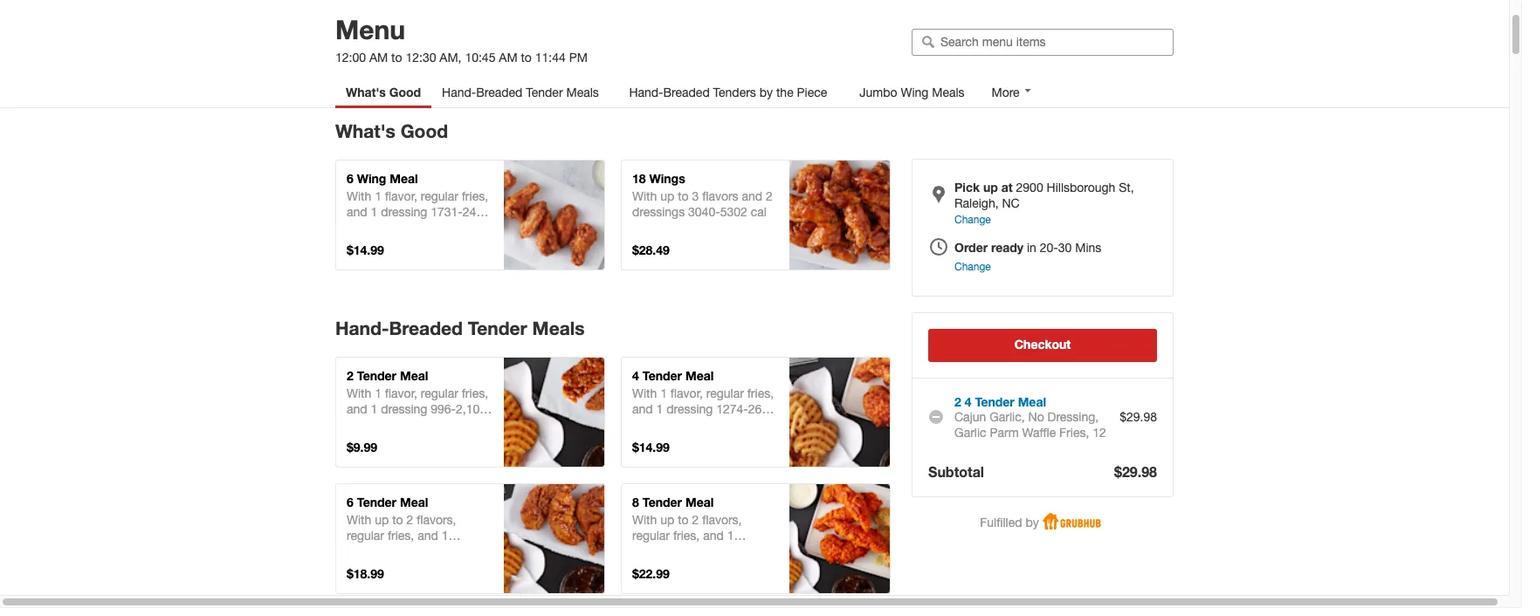 Task type: describe. For each thing, give the bounding box(es) containing it.
add for 18 wings
[[808, 200, 830, 213]]

hand- inside menu
[[335, 318, 389, 340]]

2 inside 6 tender meal with up to 2 flavors, regular fries, and 1 dressing 1552-3491 cal $18.99
[[406, 513, 413, 527]]

3948
[[714, 545, 741, 559]]

cart for 18 wings
[[848, 200, 871, 213]]

dressings
[[632, 205, 685, 219]]

1 vertical spatial $29.98
[[1114, 464, 1157, 481]]

4 tender meal with 1 flavor, regular fries, and 1 dressing 1274-2605 cal $14.99
[[632, 368, 775, 455]]

beer
[[1043, 442, 1068, 456]]

$18.99
[[347, 567, 384, 582]]

checkout button
[[928, 329, 1157, 362]]

hand-breaded tender meals inside menu
[[335, 318, 585, 340]]

change button for order ready
[[954, 259, 991, 275]]

oz.
[[954, 442, 971, 456]]

jumbo wing meals
[[859, 86, 965, 100]]

garlic
[[954, 426, 986, 440]]

and inside 2 tender meal with 1 flavor, regular fries, and 1 dressing 996-2,106 cal
[[347, 403, 367, 416]]

up left at
[[983, 180, 998, 195]]

flavor, inside the 4 tender meal with 1 flavor, regular fries, and 1 dressing 1274-2605 cal $14.99
[[671, 387, 703, 401]]

6 wing meal with 1 flavor, regular fries, and 1 dressing 1731-2400 cal
[[347, 171, 490, 235]]

hillsborough
[[1047, 181, 1115, 195]]

cart for 6 tender meal
[[562, 523, 586, 537]]

3 24 cart image from the top
[[829, 540, 850, 561]]

6 for wing
[[347, 171, 353, 186]]

no
[[1028, 410, 1044, 424]]

st,
[[1119, 181, 1134, 195]]

flavor, for good
[[385, 189, 417, 203]]

with for $18.99
[[347, 513, 371, 527]]

up inside 8 tender meal with up to 2 flavors, regular fries, and 1 dressing 1830-3948 cal $22.99
[[660, 513, 674, 527]]

cajun
[[954, 410, 986, 424]]

2 tender meal with 1 flavor, regular fries, and 1 dressing 996-2,106 cal
[[347, 368, 488, 432]]

tender inside 6 tender meal with up to 2 flavors, regular fries, and 1 dressing 1552-3491 cal $18.99
[[357, 495, 397, 510]]

6 for tender
[[347, 495, 353, 510]]

flavors, for 6 tender meal
[[417, 513, 456, 527]]

hand-breaded tender meals inside what's good tab list
[[442, 86, 599, 100]]

cal inside 6 tender meal with up to 2 flavors, regular fries, and 1 dressing 1552-3491 cal $18.99
[[459, 545, 475, 559]]

regular inside 8 tender meal with up to 2 flavors, regular fries, and 1 dressing 1830-3948 cal $22.99
[[632, 529, 670, 543]]

fulfilled
[[980, 516, 1022, 530]]

1 am from the left
[[369, 51, 388, 65]]

12:30
[[406, 51, 436, 65]]

2 am from the left
[[499, 51, 517, 65]]

8 tender meal with up to 2 flavors, regular fries, and 1 dressing 1830-3948 cal $22.99
[[632, 495, 760, 582]]

12
[[1093, 426, 1106, 440]]

to inside 8 tender meal with up to 2 flavors, regular fries, and 1 dressing 1830-3948 cal $22.99
[[678, 513, 689, 527]]

2 4 tender meal cajun garlic, no dressing, garlic parm waffle fries, 12 oz. barq's root beer
[[954, 395, 1106, 456]]

cal inside 6 wing meal with 1 flavor, regular fries, and 1 dressing 1731-2400 cal
[[347, 221, 363, 235]]

24 cart image
[[544, 540, 565, 561]]

14 triangle down image
[[1022, 85, 1034, 97]]

and inside 18 wings with up to 3 flavors and 2 dressings 3040-5302 cal
[[742, 189, 762, 203]]

fries, inside 6 tender meal with up to 2 flavors, regular fries, and 1 dressing 1552-3491 cal $18.99
[[388, 529, 414, 543]]

2 inside 2 4 tender meal cajun garlic, no dressing, garlic parm waffle fries, 12 oz. barq's root beer
[[954, 395, 961, 410]]

more button
[[981, 77, 1044, 108]]

menu
[[335, 14, 405, 45]]

$22.99
[[632, 567, 670, 582]]

2 inside 8 tender meal with up to 2 flavors, regular fries, and 1 dressing 1830-3948 cal $22.99
[[692, 513, 699, 527]]

12:00
[[335, 51, 366, 65]]

1 vertical spatial by
[[1026, 516, 1039, 530]]

regular for with 1 flavor, regular fries, and 1 dressing 1731-2400 cal
[[421, 189, 458, 203]]

order
[[954, 240, 988, 255]]

cal inside 8 tender meal with up to 2 flavors, regular fries, and 1 dressing 1830-3948 cal $22.99
[[745, 545, 760, 559]]

what's good inside what's good tab list
[[346, 85, 421, 100]]

1830-
[[682, 545, 714, 559]]

tender inside the 4 tender meal with 1 flavor, regular fries, and 1 dressing 1274-2605 cal $14.99
[[642, 368, 682, 383]]

3
[[692, 189, 699, 203]]

2 inside 2 tender meal with 1 flavor, regular fries, and 1 dressing 996-2,106 cal
[[347, 368, 353, 383]]

1 inside 6 tender meal with up to 2 flavors, regular fries, and 1 dressing 1552-3491 cal $18.99
[[442, 529, 448, 543]]

fries,
[[1059, 426, 1089, 440]]

1731-
[[431, 205, 463, 219]]

flavors, for 8 tender meal
[[702, 513, 742, 527]]

mins
[[1075, 241, 1101, 255]]

24 cart image for what's good
[[829, 216, 850, 237]]

tender inside 2 4 tender meal cajun garlic, no dressing, garlic parm waffle fries, 12 oz. barq's root beer
[[975, 395, 1015, 410]]

am,
[[440, 51, 462, 65]]

tender inside what's good tab list
[[526, 86, 563, 100]]

with for with 1 flavor, regular fries, and 1 dressing 996-2,106 cal
[[347, 387, 371, 401]]

1 horizontal spatial breaded
[[476, 86, 523, 100]]

nc
[[1002, 196, 1020, 210]]

piece
[[797, 86, 827, 100]]

up inside 6 tender meal with up to 2 flavors, regular fries, and 1 dressing 1552-3491 cal $18.99
[[375, 513, 389, 527]]

add to cart for 4 tender meal
[[808, 397, 871, 411]]

fries, for with 1 flavor, regular fries, and 1 dressing 1731-2400 cal
[[462, 189, 488, 203]]

ready
[[991, 240, 1024, 255]]

3040-
[[688, 205, 720, 219]]

add to cart for 8 tender meal
[[808, 523, 871, 537]]

add for 8 tender meal
[[808, 523, 830, 537]]

18
[[632, 171, 646, 186]]

subtotal
[[928, 464, 984, 481]]

add to cart for 18 wings
[[808, 200, 871, 213]]

wing for 6
[[357, 171, 386, 186]]

meal for with 1 flavor, regular fries, and 1 dressing 996-2,106 cal
[[400, 368, 428, 383]]

what's inside tab list
[[346, 85, 386, 100]]

wing for jumbo
[[901, 86, 929, 100]]

tender inside 2 tender meal with 1 flavor, regular fries, and 1 dressing 996-2,106 cal
[[357, 368, 397, 383]]

5302
[[720, 205, 747, 219]]

menu containing what's good
[[335, 105, 906, 609]]

with for $14.99
[[632, 387, 657, 401]]



Task type: locate. For each thing, give the bounding box(es) containing it.
what's good down 12:00
[[346, 85, 421, 100]]

2 inside 18 wings with up to 3 flavors and 2 dressings 3040-5302 cal
[[766, 189, 773, 203]]

0 horizontal spatial hand-
[[335, 318, 389, 340]]

cal inside 18 wings with up to 3 flavors and 2 dressings 3040-5302 cal
[[751, 205, 767, 219]]

cart for 8 tender meal
[[848, 523, 871, 537]]

fries, up 1830-
[[673, 529, 700, 543]]

dressing left 1274-
[[666, 403, 713, 416]]

waffle
[[1022, 426, 1056, 440]]

6 inside 6 wing meal with 1 flavor, regular fries, and 1 dressing 1731-2400 cal
[[347, 171, 353, 186]]

menu 12:00 am to 12:30 am, 10:45 am to 11:44 pm
[[335, 14, 588, 65]]

regular inside 2 tender meal with 1 flavor, regular fries, and 1 dressing 996-2,106 cal
[[421, 387, 458, 401]]

regular inside the 4 tender meal with 1 flavor, regular fries, and 1 dressing 1274-2605 cal $14.99
[[706, 387, 744, 401]]

18 wings with up to 3 flavors and 2 dressings 3040-5302 cal
[[632, 171, 773, 219]]

4 up cajun
[[965, 395, 971, 410]]

what's good inside menu
[[335, 120, 448, 142]]

0 horizontal spatial 4
[[632, 368, 639, 383]]

1 horizontal spatial wing
[[901, 86, 929, 100]]

0 vertical spatial change
[[954, 214, 991, 226]]

1 vertical spatial 24 cart image
[[829, 414, 850, 435]]

meals
[[566, 86, 599, 100], [932, 86, 965, 100], [532, 318, 585, 340]]

tender
[[526, 86, 563, 100], [468, 318, 527, 340], [357, 368, 397, 383], [642, 368, 682, 383], [975, 395, 1015, 410], [357, 495, 397, 510], [642, 495, 682, 510]]

1 vertical spatial 4
[[965, 395, 971, 410]]

24 cart image for hand-breaded tender meals
[[829, 414, 850, 435]]

4 inside 2 4 tender meal cajun garlic, no dressing, garlic parm waffle fries, 12 oz. barq's root beer
[[965, 395, 971, 410]]

flavors
[[702, 189, 738, 203]]

2 change from the top
[[954, 261, 991, 273]]

dressing left 996-
[[381, 403, 427, 416]]

0 vertical spatial by
[[759, 86, 773, 100]]

and inside 8 tender meal with up to 2 flavors, regular fries, and 1 dressing 1830-3948 cal $22.99
[[703, 529, 724, 543]]

996-
[[431, 403, 456, 416]]

6 tender meal with up to 2 flavors, regular fries, and 1 dressing 1552-3491 cal $18.99
[[347, 495, 475, 582]]

1 vertical spatial 6
[[347, 495, 353, 510]]

pick
[[954, 180, 980, 195]]

$14.99
[[632, 440, 670, 455]]

meal for $18.99
[[400, 495, 428, 510]]

meal inside 2 4 tender meal cajun garlic, no dressing, garlic parm waffle fries, 12 oz. barq's root beer
[[1018, 395, 1046, 410]]

regular up 1731-
[[421, 189, 458, 203]]

$29.98
[[1120, 411, 1157, 425], [1114, 464, 1157, 481]]

good inside menu
[[401, 120, 448, 142]]

1 vertical spatial what's good
[[335, 120, 448, 142]]

what's
[[346, 85, 386, 100], [335, 120, 395, 142]]

0 horizontal spatial flavors,
[[417, 513, 456, 527]]

24 cart image
[[829, 216, 850, 237], [829, 414, 850, 435], [829, 540, 850, 561]]

tenders
[[713, 86, 756, 100]]

1
[[375, 189, 382, 203], [371, 205, 377, 219], [375, 387, 382, 401], [660, 387, 667, 401], [371, 403, 377, 416], [656, 403, 663, 416], [442, 529, 448, 543], [727, 529, 734, 543]]

add to cart
[[808, 200, 871, 213], [808, 397, 871, 411], [522, 523, 586, 537], [808, 523, 871, 537]]

2 vertical spatial 24 cart image
[[829, 540, 850, 561]]

with inside the 4 tender meal with 1 flavor, regular fries, and 1 dressing 1274-2605 cal $14.99
[[632, 387, 657, 401]]

flavor, inside 2 tender meal with 1 flavor, regular fries, and 1 dressing 996-2,106 cal
[[385, 387, 417, 401]]

menu
[[335, 105, 906, 609]]

breaded left tenders
[[663, 86, 710, 100]]

by right fulfilled
[[1026, 516, 1039, 530]]

to
[[391, 51, 402, 65], [521, 51, 532, 65], [678, 189, 689, 203], [834, 200, 845, 213], [834, 397, 845, 411], [392, 513, 403, 527], [678, 513, 689, 527], [548, 523, 559, 537], [834, 523, 845, 537]]

1 horizontal spatial hand-
[[442, 86, 476, 100]]

cal inside the 4 tender meal with 1 flavor, regular fries, and 1 dressing 1274-2605 cal $14.99
[[632, 418, 648, 432]]

change for pick up at
[[954, 214, 991, 226]]

and
[[742, 189, 762, 203], [347, 205, 367, 219], [347, 403, 367, 416], [632, 403, 653, 416], [418, 529, 438, 543], [703, 529, 724, 543]]

breaded up 2 tender meal with 1 flavor, regular fries, and 1 dressing 996-2,106 cal
[[389, 318, 463, 340]]

2 6 from the top
[[347, 495, 353, 510]]

fries, for $14.99
[[747, 387, 774, 401]]

what's good up 6 wing meal with 1 flavor, regular fries, and 1 dressing 1731-2400 cal
[[335, 120, 448, 142]]

up up $18.99
[[375, 513, 389, 527]]

1 vertical spatial change
[[954, 261, 991, 273]]

hand-
[[442, 86, 476, 100], [629, 86, 663, 100], [335, 318, 389, 340]]

change
[[954, 214, 991, 226], [954, 261, 991, 273]]

wing inside 6 wing meal with 1 flavor, regular fries, and 1 dressing 1731-2400 cal
[[357, 171, 386, 186]]

more
[[992, 86, 1020, 100]]

1 24 cart image from the top
[[829, 216, 850, 237]]

in
[[1027, 241, 1036, 255]]

what's inside menu
[[335, 120, 395, 142]]

jumbo
[[859, 86, 897, 100]]

flavors, up the 3948 on the bottom
[[702, 513, 742, 527]]

fries, inside 2 tender meal with 1 flavor, regular fries, and 1 dressing 996-2,106 cal
[[462, 387, 488, 401]]

with inside 2 tender meal with 1 flavor, regular fries, and 1 dressing 996-2,106 cal
[[347, 387, 371, 401]]

root
[[1013, 442, 1039, 456]]

to inside 18 wings with up to 3 flavors and 2 dressings 3040-5302 cal
[[678, 189, 689, 203]]

am right 10:45
[[499, 51, 517, 65]]

raleigh,
[[954, 196, 999, 210]]

fries, up 2,106
[[462, 387, 488, 401]]

good up 6 wing meal with 1 flavor, regular fries, and 1 dressing 1731-2400 cal
[[401, 120, 448, 142]]

0 vertical spatial hand-breaded tender meals
[[442, 86, 599, 100]]

hand-breaded tender meals up 2,106
[[335, 318, 585, 340]]

0 vertical spatial 24 cart image
[[829, 216, 850, 237]]

and inside the 4 tender meal with 1 flavor, regular fries, and 1 dressing 1274-2605 cal $14.99
[[632, 403, 653, 416]]

cart for 4 tender meal
[[848, 397, 871, 411]]

meal inside the 4 tender meal with 1 flavor, regular fries, and 1 dressing 1274-2605 cal $14.99
[[685, 368, 714, 383]]

flavors, inside 8 tender meal with up to 2 flavors, regular fries, and 1 dressing 1830-3948 cal $22.99
[[702, 513, 742, 527]]

change button
[[954, 212, 991, 228], [954, 259, 991, 275]]

fries,
[[462, 189, 488, 203], [462, 387, 488, 401], [747, 387, 774, 401], [388, 529, 414, 543], [673, 529, 700, 543]]

1 6 from the top
[[347, 171, 353, 186]]

fulfilled by
[[980, 516, 1039, 530]]

breaded inside menu
[[389, 318, 463, 340]]

1 vertical spatial change button
[[954, 259, 991, 275]]

dressing inside 6 wing meal with 1 flavor, regular fries, and 1 dressing 1731-2400 cal
[[381, 205, 427, 219]]

good
[[389, 85, 421, 100], [401, 120, 448, 142]]

cart
[[848, 200, 871, 213], [848, 397, 871, 411], [562, 523, 586, 537], [848, 523, 871, 537]]

change button for pick up at
[[954, 212, 991, 228]]

order ready in 20-30 mins
[[954, 240, 1101, 255]]

with inside 6 tender meal with up to 2 flavors, regular fries, and 1 dressing 1552-3491 cal $18.99
[[347, 513, 371, 527]]

pm
[[569, 51, 588, 65]]

regular inside 6 wing meal with 1 flavor, regular fries, and 1 dressing 1731-2400 cal
[[421, 189, 458, 203]]

pick up at
[[954, 180, 1013, 195]]

breaded
[[476, 86, 523, 100], [663, 86, 710, 100], [389, 318, 463, 340]]

0 vertical spatial what's
[[346, 85, 386, 100]]

breaded down 10:45
[[476, 86, 523, 100]]

by inside what's good tab list
[[759, 86, 773, 100]]

what's good tab list
[[335, 77, 1044, 108]]

fries, inside 6 wing meal with 1 flavor, regular fries, and 1 dressing 1731-2400 cal
[[462, 189, 488, 203]]

wings
[[649, 171, 685, 186]]

regular
[[421, 189, 458, 203], [421, 387, 458, 401], [706, 387, 744, 401], [347, 529, 384, 543], [632, 529, 670, 543]]

1 vertical spatial wing
[[357, 171, 386, 186]]

with inside 18 wings with up to 3 flavors and 2 dressings 3040-5302 cal
[[632, 189, 657, 203]]

4 inside the 4 tender meal with 1 flavor, regular fries, and 1 dressing 1274-2605 cal $14.99
[[632, 368, 639, 383]]

and inside 6 tender meal with up to 2 flavors, regular fries, and 1 dressing 1552-3491 cal $18.99
[[418, 529, 438, 543]]

change for order ready
[[954, 261, 991, 273]]

2900 hillsborough st, raleigh, nc
[[954, 181, 1134, 210]]

cal inside 2 tender meal with 1 flavor, regular fries, and 1 dressing 996-2,106 cal
[[347, 418, 363, 432]]

add for 6 tender meal
[[522, 523, 545, 537]]

add to cart for 6 tender meal
[[522, 523, 586, 537]]

meal inside 2 tender meal with 1 flavor, regular fries, and 1 dressing 996-2,106 cal
[[400, 368, 428, 383]]

1 vertical spatial hand-breaded tender meals
[[335, 318, 585, 340]]

4 up $14.99
[[632, 368, 639, 383]]

up down the "wings"
[[660, 189, 674, 203]]

1552-
[[396, 545, 428, 559]]

dressing,
[[1048, 410, 1099, 424]]

1 horizontal spatial by
[[1026, 516, 1039, 530]]

1 change from the top
[[954, 214, 991, 226]]

0 horizontal spatial am
[[369, 51, 388, 65]]

add
[[808, 200, 830, 213], [808, 397, 830, 411], [522, 523, 545, 537], [808, 523, 830, 537]]

garlic,
[[990, 410, 1025, 424]]

flavors, up the 3491 on the bottom
[[417, 513, 456, 527]]

2 horizontal spatial hand-
[[629, 86, 663, 100]]

1 vertical spatial good
[[401, 120, 448, 142]]

regular up $18.99
[[347, 529, 384, 543]]

2605
[[748, 403, 775, 416]]

meal inside 8 tender meal with up to 2 flavors, regular fries, and 1 dressing 1830-3948 cal $22.99
[[685, 495, 714, 510]]

dressing inside 8 tender meal with up to 2 flavors, regular fries, and 1 dressing 1830-3948 cal $22.99
[[632, 545, 679, 559]]

change button down "raleigh,"
[[954, 212, 991, 228]]

1 horizontal spatial am
[[499, 51, 517, 65]]

at
[[1001, 180, 1013, 195]]

flavor, for breaded
[[385, 387, 417, 401]]

6
[[347, 171, 353, 186], [347, 495, 353, 510]]

6 inside 6 tender meal with up to 2 flavors, regular fries, and 1 dressing 1552-3491 cal $18.99
[[347, 495, 353, 510]]

$28.49
[[632, 243, 670, 258]]

0 vertical spatial 6
[[347, 171, 353, 186]]

add for 4 tender meal
[[808, 397, 830, 411]]

30
[[1058, 241, 1072, 255]]

good inside tab list
[[389, 85, 421, 100]]

up up $22.99
[[660, 513, 674, 527]]

flavor, inside 6 wing meal with 1 flavor, regular fries, and 1 dressing 1731-2400 cal
[[385, 189, 417, 203]]

dressing left 1731-
[[381, 205, 427, 219]]

hand-breaded tender meals down 11:44
[[442, 86, 599, 100]]

with inside 8 tender meal with up to 2 flavors, regular fries, and 1 dressing 1830-3948 cal $22.99
[[632, 513, 657, 527]]

with
[[347, 189, 371, 203], [632, 189, 657, 203], [347, 387, 371, 401], [632, 387, 657, 401], [347, 513, 371, 527], [632, 513, 657, 527]]

0 vertical spatial good
[[389, 85, 421, 100]]

the
[[776, 86, 793, 100]]

0 horizontal spatial breaded
[[389, 318, 463, 340]]

0 horizontal spatial wing
[[357, 171, 386, 186]]

fries, up '1552-'
[[388, 529, 414, 543]]

11:44
[[535, 51, 566, 65]]

hand-breaded tender meals
[[442, 86, 599, 100], [335, 318, 585, 340]]

with for with 1 flavor, regular fries, and 1 dressing 1731-2400 cal
[[347, 189, 371, 203]]

0 vertical spatial what's good
[[346, 85, 421, 100]]

tender inside 8 tender meal with up to 2 flavors, regular fries, and 1 dressing 1830-3948 cal $22.99
[[642, 495, 682, 510]]

8
[[632, 495, 639, 510]]

3491
[[428, 545, 456, 559]]

0 vertical spatial $29.98
[[1120, 411, 1157, 425]]

by left the
[[759, 86, 773, 100]]

2 horizontal spatial breaded
[[663, 86, 710, 100]]

fries, inside 8 tender meal with up to 2 flavors, regular fries, and 1 dressing 1830-3948 cal $22.99
[[673, 529, 700, 543]]

regular inside 6 tender meal with up to 2 flavors, regular fries, and 1 dressing 1552-3491 cal $18.99
[[347, 529, 384, 543]]

2 24 cart image from the top
[[829, 414, 850, 435]]

meal inside 6 tender meal with up to 2 flavors, regular fries, and 1 dressing 1552-3491 cal $18.99
[[400, 495, 428, 510]]

0 horizontal spatial by
[[759, 86, 773, 100]]

flavors,
[[417, 513, 456, 527], [702, 513, 742, 527]]

2900
[[1016, 181, 1043, 195]]

Search menu items text field
[[940, 34, 1165, 49]]

1 vertical spatial what's
[[335, 120, 395, 142]]

0 vertical spatial wing
[[901, 86, 929, 100]]

0 vertical spatial change button
[[954, 212, 991, 228]]

up inside 18 wings with up to 3 flavors and 2 dressings 3040-5302 cal
[[660, 189, 674, 203]]

meal for $22.99
[[685, 495, 714, 510]]

1 flavors, from the left
[[417, 513, 456, 527]]

change down order
[[954, 261, 991, 273]]

1 change button from the top
[[954, 212, 991, 228]]

meal inside 6 wing meal with 1 flavor, regular fries, and 1 dressing 1731-2400 cal
[[390, 171, 418, 186]]

dressing inside the 4 tender meal with 1 flavor, regular fries, and 1 dressing 1274-2605 cal $14.99
[[666, 403, 713, 416]]

flavors, inside 6 tender meal with up to 2 flavors, regular fries, and 1 dressing 1552-3491 cal $18.99
[[417, 513, 456, 527]]

change button down order
[[954, 259, 991, 275]]

2 change button from the top
[[954, 259, 991, 275]]

1 horizontal spatial flavors,
[[702, 513, 742, 527]]

fries, up '2605' at the bottom of the page
[[747, 387, 774, 401]]

0 vertical spatial 4
[[632, 368, 639, 383]]

10:45
[[465, 51, 496, 65]]

dressing inside 6 tender meal with up to 2 flavors, regular fries, and 1 dressing 1552-3491 cal $18.99
[[347, 545, 393, 559]]

with for $22.99
[[632, 513, 657, 527]]

fries, up 2400
[[462, 189, 488, 203]]

regular up 996-
[[421, 387, 458, 401]]

2 flavors, from the left
[[702, 513, 742, 527]]

am
[[369, 51, 388, 65], [499, 51, 517, 65]]

cal
[[751, 205, 767, 219], [347, 221, 363, 235], [347, 418, 363, 432], [632, 418, 648, 432], [459, 545, 475, 559], [745, 545, 760, 559]]

change down "raleigh,"
[[954, 214, 991, 226]]

hand-breaded tenders by the piece
[[629, 86, 827, 100]]

to inside 6 tender meal with up to 2 flavors, regular fries, and 1 dressing 1552-3491 cal $18.99
[[392, 513, 403, 527]]

dressing for with 1 flavor, regular fries, and 1 dressing 1731-2400 cal
[[381, 205, 427, 219]]

fries, for with 1 flavor, regular fries, and 1 dressing 996-2,106 cal
[[462, 387, 488, 401]]

meal for with 1 flavor, regular fries, and 1 dressing 1731-2400 cal
[[390, 171, 418, 186]]

up
[[983, 180, 998, 195], [660, 189, 674, 203], [375, 513, 389, 527], [660, 513, 674, 527]]

dressing inside 2 tender meal with 1 flavor, regular fries, and 1 dressing 996-2,106 cal
[[381, 403, 427, 416]]

meal
[[390, 171, 418, 186], [400, 368, 428, 383], [685, 368, 714, 383], [1018, 395, 1046, 410], [400, 495, 428, 510], [685, 495, 714, 510]]

with inside 6 wing meal with 1 flavor, regular fries, and 1 dressing 1731-2400 cal
[[347, 189, 371, 203]]

regular up 1274-
[[706, 387, 744, 401]]

1274-
[[716, 403, 748, 416]]

dressing
[[381, 205, 427, 219], [381, 403, 427, 416], [666, 403, 713, 416], [347, 545, 393, 559], [632, 545, 679, 559]]

meal for $14.99
[[685, 368, 714, 383]]

regular down 8
[[632, 529, 670, 543]]

flavor,
[[385, 189, 417, 203], [385, 387, 417, 401], [671, 387, 703, 401]]

am right 12:00
[[369, 51, 388, 65]]

regular for with 1 flavor, regular fries, and 1 dressing 996-2,106 cal
[[421, 387, 458, 401]]

regular for $14.99
[[706, 387, 744, 401]]

2400
[[463, 205, 490, 219]]

parm
[[990, 426, 1019, 440]]

dressing up $22.99
[[632, 545, 679, 559]]

and inside 6 wing meal with 1 flavor, regular fries, and 1 dressing 1731-2400 cal
[[347, 205, 367, 219]]

wing inside what's good tab list
[[901, 86, 929, 100]]

2,106
[[456, 403, 486, 416]]

checkout
[[1014, 337, 1071, 352]]

dressing up $18.99
[[347, 545, 393, 559]]

dressing for with 1 flavor, regular fries, and 1 dressing 996-2,106 cal
[[381, 403, 427, 416]]

1 inside 8 tender meal with up to 2 flavors, regular fries, and 1 dressing 1830-3948 cal $22.99
[[727, 529, 734, 543]]

good down 12:30
[[389, 85, 421, 100]]

1 horizontal spatial 4
[[965, 395, 971, 410]]

fries, inside the 4 tender meal with 1 flavor, regular fries, and 1 dressing 1274-2605 cal $14.99
[[747, 387, 774, 401]]

dressing for $14.99
[[666, 403, 713, 416]]

meals inside menu
[[532, 318, 585, 340]]

20-
[[1040, 241, 1058, 255]]

barq's
[[974, 442, 1010, 456]]



Task type: vqa. For each thing, say whether or not it's contained in the screenshot.
"Auto Services" Link
no



